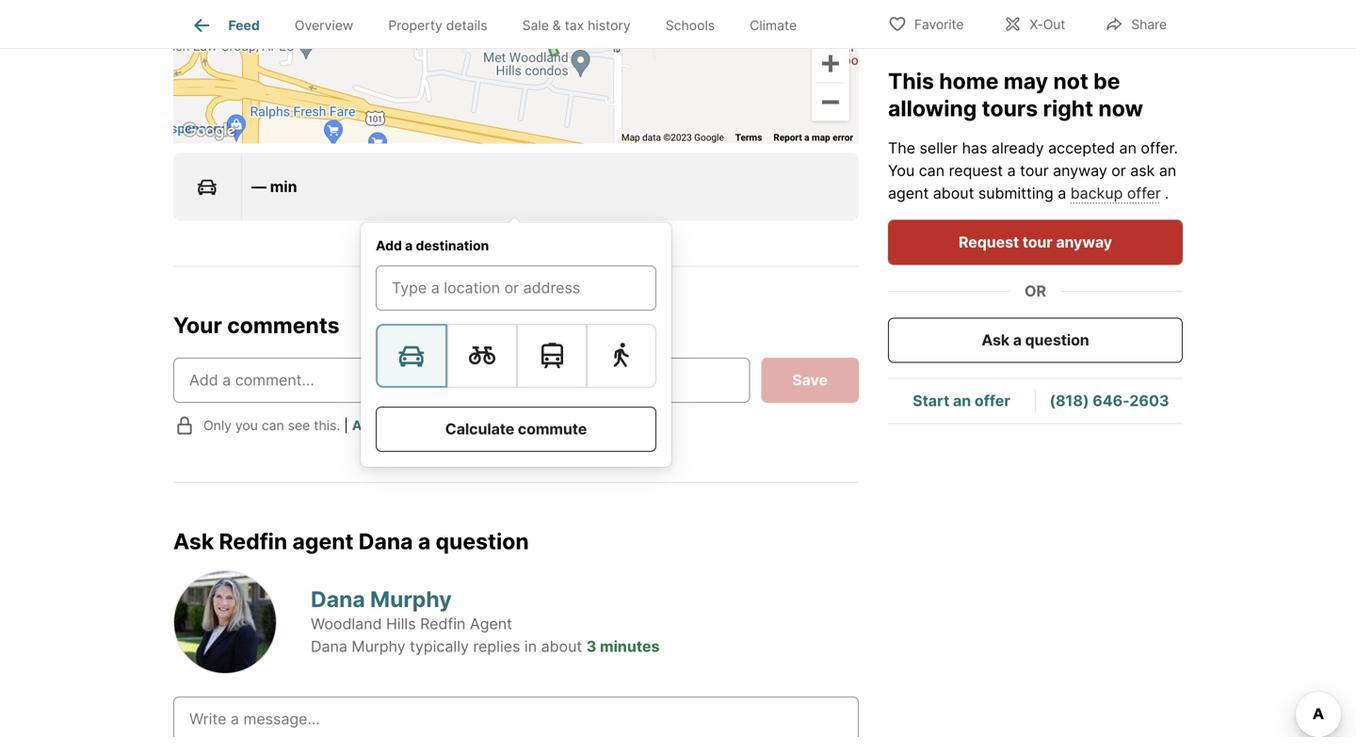 Task type: vqa. For each thing, say whether or not it's contained in the screenshot.
anyway within the BUTTON
yes



Task type: locate. For each thing, give the bounding box(es) containing it.
dana up dana murphy link
[[359, 528, 413, 555]]

a inside the an agent about submitting a backup offer .
[[1058, 184, 1067, 203]]

1 horizontal spatial agent
[[888, 184, 929, 203]]

overview
[[295, 17, 353, 33]]

backup
[[1071, 184, 1123, 203]]

ask for ask a question
[[982, 331, 1010, 349]]

only you can see this.
[[203, 418, 340, 434]]

tour right the request
[[1023, 233, 1053, 252]]

646-
[[1093, 392, 1130, 410]]

redfin up typically
[[420, 615, 466, 634]]

0 horizontal spatial an
[[953, 392, 971, 410]]

can for see
[[262, 418, 284, 434]]

3
[[587, 638, 597, 656]]

backup offer link
[[1071, 184, 1161, 203]]

dana down the woodland
[[311, 638, 348, 656]]

google
[[694, 132, 724, 143]]

offer right start
[[975, 392, 1011, 410]]

can left see
[[262, 418, 284, 434]]

tour inside "button"
[[1023, 233, 1053, 252]]

. inside the an agent about submitting a backup offer .
[[1165, 184, 1169, 203]]

or
[[1025, 282, 1047, 300]]

0 vertical spatial question
[[1025, 331, 1090, 349]]

ask up start an offer link
[[982, 331, 1010, 349]]

the
[[888, 139, 916, 157]]

0 vertical spatial agent
[[888, 184, 929, 203]]

1 horizontal spatial question
[[1025, 331, 1090, 349]]

details
[[446, 17, 487, 33]]

about left 3
[[541, 638, 582, 656]]

map data ©2023 google
[[622, 132, 724, 143]]

already
[[992, 139, 1044, 157]]

tours
[[982, 95, 1038, 121]]

ask for ask redfin agent dana a question
[[173, 528, 214, 555]]

you
[[888, 162, 915, 180]]

0 horizontal spatial .
[[1165, 184, 1169, 203]]

anyway down backup at the right top
[[1056, 233, 1112, 252]]

report a map error
[[774, 132, 853, 143]]

©2023
[[664, 132, 692, 143]]

question up dana murphy woodland hills redfin agent dana murphy typically replies in about 3 minutes
[[436, 528, 529, 555]]

about
[[933, 184, 974, 203], [541, 638, 582, 656]]

x-out button
[[988, 4, 1082, 43]]

1 vertical spatial question
[[436, 528, 529, 555]]

submitting
[[979, 184, 1054, 203]]

|
[[344, 418, 348, 434]]

home
[[939, 68, 999, 94]]

0 vertical spatial an
[[1120, 139, 1137, 157]]

anyway
[[1053, 162, 1108, 180], [1056, 233, 1112, 252]]

right
[[1043, 95, 1094, 121]]

1 vertical spatial tour
[[1023, 233, 1053, 252]]

an right "ask"
[[1159, 162, 1177, 180]]

offer down "ask"
[[1127, 184, 1161, 203]]

replies
[[473, 638, 520, 656]]

out
[[1043, 16, 1066, 32]]

tab list
[[173, 0, 830, 48]]

0 vertical spatial anyway
[[1053, 162, 1108, 180]]

redfin inside dana murphy woodland hills redfin agent dana murphy typically replies in about 3 minutes
[[420, 615, 466, 634]]

1 vertical spatial can
[[262, 418, 284, 434]]

1 horizontal spatial can
[[919, 162, 945, 180]]

can down seller at the top right of page
[[919, 162, 945, 180]]

woodland
[[311, 615, 382, 634]]

sale & tax history
[[522, 17, 631, 33]]

your comments
[[173, 312, 340, 338]]

history
[[588, 17, 631, 33]]

2 vertical spatial an
[[953, 392, 971, 410]]

1 vertical spatial murphy
[[352, 638, 406, 656]]

question down or
[[1025, 331, 1090, 349]]

1 vertical spatial anyway
[[1056, 233, 1112, 252]]

offer up "ask"
[[1141, 139, 1174, 157]]

0 vertical spatial .
[[1174, 139, 1178, 157]]

map
[[812, 132, 831, 143]]

tour inside the . you can request a tour anyway or ask
[[1020, 162, 1049, 180]]

question
[[1025, 331, 1090, 349], [436, 528, 529, 555]]

ask up woodland hills redfin agentdana murphy image
[[173, 528, 214, 555]]

0 horizontal spatial can
[[262, 418, 284, 434]]

anyway down accepted
[[1053, 162, 1108, 180]]

0 vertical spatial tour
[[1020, 162, 1049, 180]]

a inside the . you can request a tour anyway or ask
[[1008, 162, 1016, 180]]

can inside the . you can request a tour anyway or ask
[[919, 162, 945, 180]]

an right start
[[953, 392, 971, 410]]

murphy down the 'hills'
[[352, 638, 406, 656]]

0 vertical spatial ask
[[982, 331, 1010, 349]]

0 vertical spatial dana
[[359, 528, 413, 555]]

0 vertical spatial redfin
[[219, 528, 288, 555]]

dana
[[359, 528, 413, 555], [311, 586, 365, 613], [311, 638, 348, 656]]

about down request
[[933, 184, 974, 203]]

1 vertical spatial add
[[352, 418, 378, 434]]

offer inside the an agent about submitting a backup offer .
[[1127, 184, 1161, 203]]

ask
[[982, 331, 1010, 349], [173, 528, 214, 555]]

tour down the seller has already accepted an offer
[[1020, 162, 1049, 180]]

save button
[[761, 358, 859, 403]]

tax
[[565, 17, 584, 33]]

dana up the woodland
[[311, 586, 365, 613]]

map
[[622, 132, 640, 143]]

share
[[1132, 16, 1167, 32]]

1 vertical spatial ask
[[173, 528, 214, 555]]

0 horizontal spatial ask
[[173, 528, 214, 555]]

redfin up woodland hills redfin agentdana murphy image
[[219, 528, 288, 555]]

destination
[[416, 238, 489, 254]]

property
[[388, 17, 443, 33]]

question inside button
[[1025, 331, 1090, 349]]

ask
[[1131, 162, 1155, 180]]

0 horizontal spatial agent
[[293, 528, 354, 555]]

1 vertical spatial redfin
[[420, 615, 466, 634]]

ask inside button
[[982, 331, 1010, 349]]

offer
[[1141, 139, 1174, 157], [1127, 184, 1161, 203], [975, 392, 1011, 410]]

1 vertical spatial dana
[[311, 586, 365, 613]]

1 horizontal spatial ask
[[982, 331, 1010, 349]]

2 horizontal spatial an
[[1159, 162, 1177, 180]]

1 horizontal spatial redfin
[[420, 615, 466, 634]]

calculate
[[445, 420, 515, 438]]

add left destination
[[376, 238, 402, 254]]

0 vertical spatial can
[[919, 162, 945, 180]]

add right |
[[352, 418, 378, 434]]

agent up dana murphy link
[[293, 528, 354, 555]]

can for request
[[919, 162, 945, 180]]

list box
[[376, 324, 657, 388]]

not
[[1054, 68, 1089, 94]]

see
[[288, 418, 310, 434]]

start an offer link
[[913, 392, 1011, 410]]

—
[[252, 177, 267, 196]]

1 horizontal spatial about
[[933, 184, 974, 203]]

1 vertical spatial .
[[1165, 184, 1169, 203]]

terms link
[[735, 132, 762, 143]]

murphy up the 'hills'
[[370, 586, 452, 613]]

2603
[[1130, 392, 1170, 410]]

ask a question
[[982, 331, 1090, 349]]

1 vertical spatial offer
[[1127, 184, 1161, 203]]

feed link
[[191, 14, 260, 37]]

anyway inside the . you can request a tour anyway or ask
[[1053, 162, 1108, 180]]

.
[[1174, 139, 1178, 157], [1165, 184, 1169, 203]]

0 vertical spatial about
[[933, 184, 974, 203]]

1 vertical spatial about
[[541, 638, 582, 656]]

sale
[[522, 17, 549, 33]]

murphy
[[370, 586, 452, 613], [352, 638, 406, 656]]

. inside the . you can request a tour anyway or ask
[[1174, 139, 1178, 157]]

agent
[[470, 615, 512, 634]]

an up or on the top right of the page
[[1120, 139, 1137, 157]]

1 horizontal spatial .
[[1174, 139, 1178, 157]]

min
[[270, 177, 297, 196]]

calculate commute
[[445, 420, 587, 438]]

an
[[1120, 139, 1137, 157], [1159, 162, 1177, 180], [953, 392, 971, 410]]

1 vertical spatial agent
[[293, 528, 354, 555]]

an inside the an agent about submitting a backup offer .
[[1159, 162, 1177, 180]]

1 vertical spatial an
[[1159, 162, 1177, 180]]

0 horizontal spatial about
[[541, 638, 582, 656]]

0 vertical spatial murphy
[[370, 586, 452, 613]]

report a map error link
[[774, 132, 853, 143]]

agent down you
[[888, 184, 929, 203]]

Add a comment... text field
[[189, 369, 734, 392]]

0 vertical spatial offer
[[1141, 139, 1174, 157]]



Task type: describe. For each thing, give the bounding box(es) containing it.
agent inside the an agent about submitting a backup offer .
[[888, 184, 929, 203]]

climate
[[750, 17, 797, 33]]

1 horizontal spatial an
[[1120, 139, 1137, 157]]

schools
[[666, 17, 715, 33]]

terms
[[735, 132, 762, 143]]

anyway inside "button"
[[1056, 233, 1112, 252]]

in
[[525, 638, 537, 656]]

2 vertical spatial dana
[[311, 638, 348, 656]]

overview tab
[[277, 3, 371, 48]]

commute
[[518, 420, 587, 438]]

this home may not be allowing tours right now
[[888, 68, 1144, 121]]

hills
[[386, 615, 416, 634]]

this.
[[314, 418, 340, 434]]

favorite button
[[872, 4, 980, 43]]

— min
[[252, 177, 297, 196]]

sale & tax history tab
[[505, 3, 648, 48]]

favorite
[[914, 16, 964, 32]]

you
[[235, 418, 258, 434]]

share button
[[1089, 4, 1183, 43]]

0 vertical spatial add
[[376, 238, 402, 254]]

partner
[[439, 418, 488, 434]]

about inside dana murphy woodland hills redfin agent dana murphy typically replies in about 3 minutes
[[541, 638, 582, 656]]

the seller has already accepted an offer
[[888, 139, 1174, 157]]

comments
[[227, 312, 340, 338]]

schools tab
[[648, 3, 733, 48]]

| add a search partner
[[344, 418, 488, 434]]

typically
[[410, 638, 469, 656]]

allowing
[[888, 95, 977, 121]]

request tour anyway
[[959, 233, 1112, 252]]

dana murphy woodland hills redfin agent dana murphy typically replies in about 3 minutes
[[311, 586, 660, 656]]

about inside the an agent about submitting a backup offer .
[[933, 184, 974, 203]]

(818)
[[1050, 392, 1089, 410]]

start an offer
[[913, 392, 1011, 410]]

search
[[392, 418, 436, 434]]

. you can request a tour anyway or ask
[[888, 139, 1178, 180]]

report
[[774, 132, 802, 143]]

ask a question button
[[888, 318, 1183, 363]]

may
[[1004, 68, 1049, 94]]

google image
[[178, 119, 240, 143]]

&
[[553, 17, 561, 33]]

ask redfin agent dana a question
[[173, 528, 529, 555]]

a inside button
[[1013, 331, 1022, 349]]

tab list containing feed
[[173, 0, 830, 48]]

property details tab
[[371, 3, 505, 48]]

only
[[203, 418, 232, 434]]

x-
[[1030, 16, 1043, 32]]

an agent about submitting a backup offer .
[[888, 162, 1177, 203]]

x-out
[[1030, 16, 1066, 32]]

this
[[888, 68, 934, 94]]

Write a message... text field
[[189, 708, 843, 738]]

data
[[643, 132, 661, 143]]

dana murphy link
[[311, 586, 452, 613]]

Type a location or address text field
[[392, 277, 641, 299]]

start
[[913, 392, 950, 410]]

has
[[962, 139, 988, 157]]

(818) 646-2603 link
[[1050, 392, 1170, 410]]

2 vertical spatial offer
[[975, 392, 1011, 410]]

now
[[1099, 95, 1144, 121]]

minutes
[[600, 638, 660, 656]]

accepted
[[1049, 139, 1115, 157]]

your
[[173, 312, 222, 338]]

climate tab
[[733, 3, 815, 48]]

be
[[1094, 68, 1120, 94]]

or
[[1112, 162, 1126, 180]]

property details
[[388, 17, 487, 33]]

calculate commute button
[[376, 407, 657, 452]]

offer for backup
[[1127, 184, 1161, 203]]

add a destination
[[376, 238, 489, 254]]

0 horizontal spatial redfin
[[219, 528, 288, 555]]

seller
[[920, 139, 958, 157]]

request tour anyway button
[[888, 220, 1183, 265]]

0 horizontal spatial question
[[436, 528, 529, 555]]

save
[[793, 371, 828, 390]]

request
[[949, 162, 1003, 180]]

woodland hills redfin agentdana murphy image
[[173, 571, 277, 674]]

offer for an
[[1141, 139, 1174, 157]]

feed
[[228, 17, 260, 33]]

map region
[[138, 0, 861, 323]]

error
[[833, 132, 853, 143]]

(818) 646-2603
[[1050, 392, 1170, 410]]

add a search partner button
[[352, 418, 488, 434]]

request
[[959, 233, 1019, 252]]



